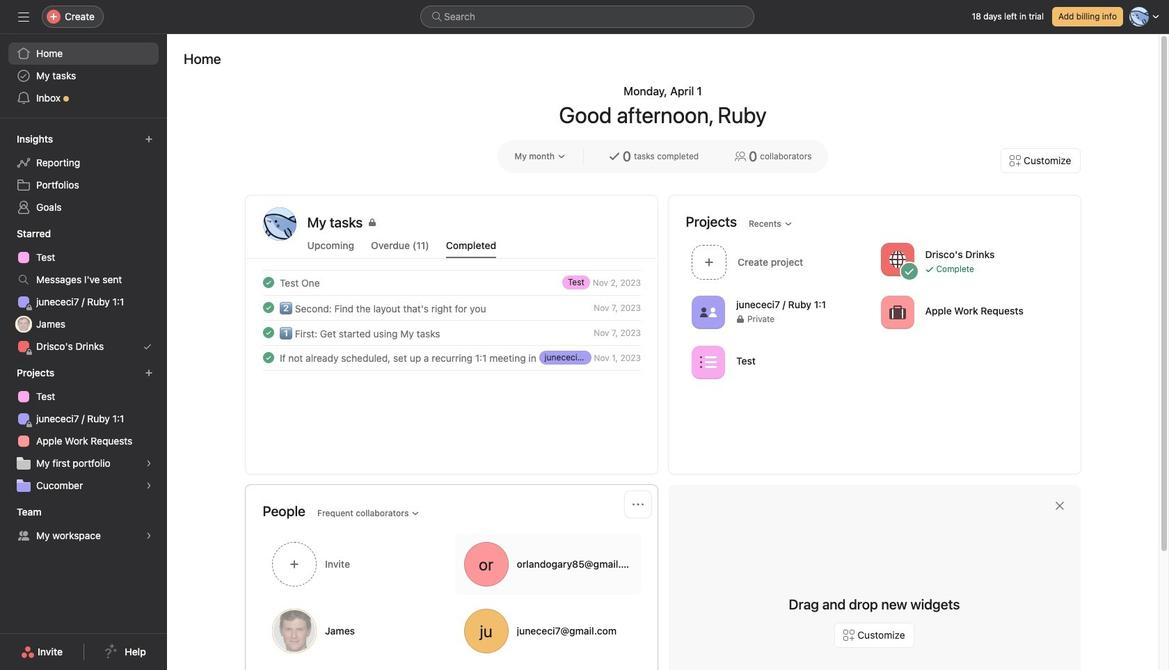Task type: locate. For each thing, give the bounding box(es) containing it.
Completed checkbox
[[260, 274, 277, 291], [260, 299, 277, 316], [260, 324, 277, 341], [260, 349, 277, 366]]

hide sidebar image
[[18, 11, 29, 22]]

completed image for second completed checkbox from the bottom of the page
[[260, 324, 277, 341]]

2 completed checkbox from the top
[[260, 299, 277, 316]]

briefcase image
[[889, 304, 906, 321]]

list image
[[700, 354, 717, 371]]

list box
[[420, 6, 755, 28]]

completed image for 1st completed checkbox
[[260, 274, 277, 291]]

new project or portfolio image
[[145, 369, 153, 377]]

teams element
[[0, 500, 167, 550]]

1 completed image from the top
[[260, 274, 277, 291]]

2 vertical spatial completed image
[[260, 349, 277, 366]]

list item
[[246, 270, 658, 295], [246, 295, 658, 320], [246, 320, 658, 345], [246, 345, 658, 370]]

completed image
[[260, 299, 277, 316]]

completed image
[[260, 274, 277, 291], [260, 324, 277, 341], [260, 349, 277, 366]]

new insights image
[[145, 135, 153, 143]]

people image
[[700, 304, 717, 321]]

0 vertical spatial completed image
[[260, 274, 277, 291]]

3 completed image from the top
[[260, 349, 277, 366]]

starred element
[[0, 221, 167, 361]]

2 completed image from the top
[[260, 324, 277, 341]]

1 vertical spatial completed image
[[260, 324, 277, 341]]

global element
[[0, 34, 167, 118]]



Task type: describe. For each thing, give the bounding box(es) containing it.
3 list item from the top
[[246, 320, 658, 345]]

globe image
[[889, 251, 906, 268]]

completed image for 4th completed checkbox from the top
[[260, 349, 277, 366]]

3 completed checkbox from the top
[[260, 324, 277, 341]]

see details, cucomber image
[[145, 482, 153, 490]]

4 completed checkbox from the top
[[260, 349, 277, 366]]

1 completed checkbox from the top
[[260, 274, 277, 291]]

see details, my first portfolio image
[[145, 459, 153, 468]]

2 list item from the top
[[246, 295, 658, 320]]

insights element
[[0, 127, 167, 221]]

see details, my workspace image
[[145, 532, 153, 540]]

projects element
[[0, 361, 167, 500]]

1 list item from the top
[[246, 270, 658, 295]]

view profile image
[[263, 207, 296, 241]]

dismiss image
[[1054, 501, 1065, 512]]

actions image
[[632, 499, 644, 510]]

4 list item from the top
[[246, 345, 658, 370]]



Task type: vqa. For each thing, say whether or not it's contained in the screenshot.
"field"
no



